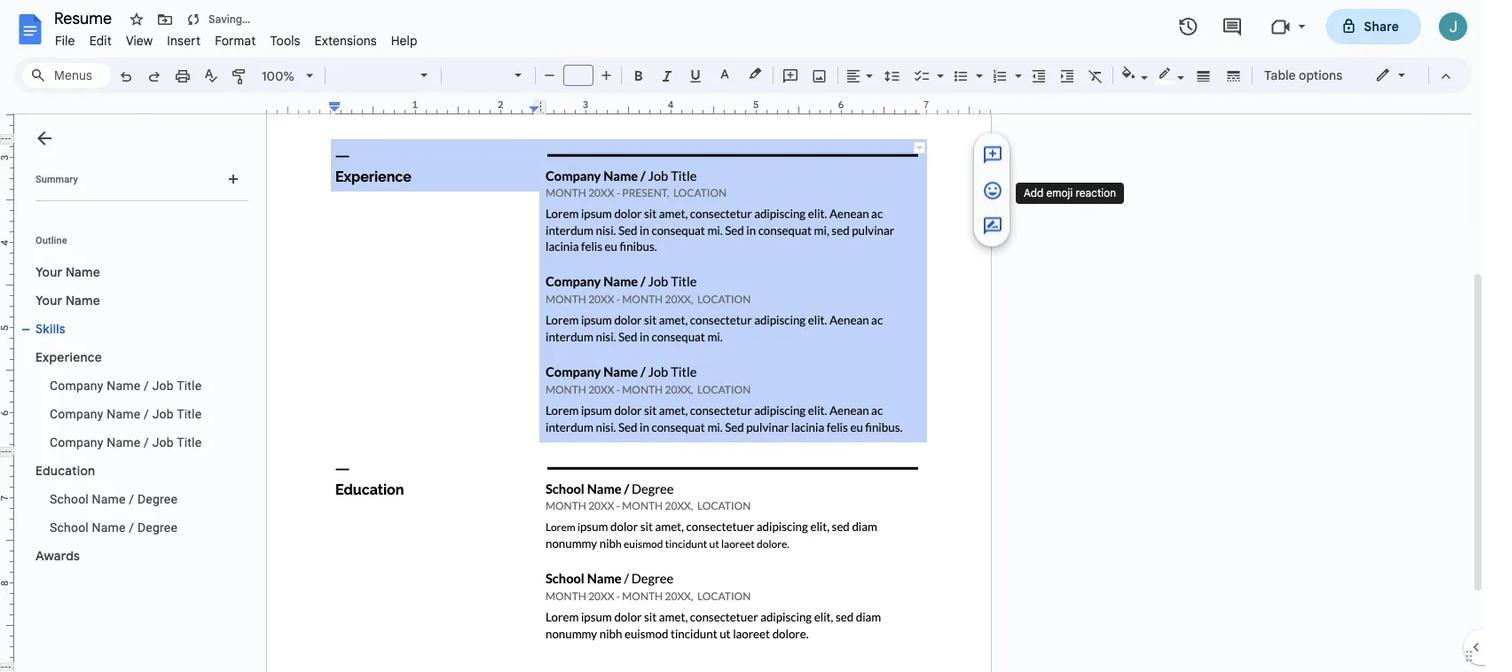 Task type: vqa. For each thing, say whether or not it's contained in the screenshot.
the Awards on the bottom
yes



Task type: locate. For each thing, give the bounding box(es) containing it.
insert image image
[[810, 63, 830, 88]]

menu bar containing file
[[48, 23, 425, 52]]

1 vertical spatial your name
[[36, 293, 100, 308]]

3 title from the top
[[177, 435, 202, 450]]

job
[[152, 379, 174, 393], [152, 407, 174, 422], [152, 435, 174, 450]]

view menu item
[[119, 30, 160, 51]]

border dash image
[[1224, 63, 1245, 88]]

education
[[36, 463, 95, 479]]

saving…
[[209, 13, 250, 26]]

2 vertical spatial job
[[152, 435, 174, 450]]

your name down 'outline'
[[36, 264, 100, 280]]

menu bar inside menu bar banner
[[48, 23, 425, 52]]

1 title from the top
[[177, 379, 202, 393]]

/
[[144, 379, 149, 393], [144, 407, 149, 422], [144, 435, 149, 450], [129, 492, 134, 507], [129, 521, 134, 535]]

1 company from the top
[[50, 379, 103, 393]]

1 vertical spatial company name / job title
[[50, 407, 202, 422]]

2 vertical spatial company name / job title
[[50, 435, 202, 450]]

0 vertical spatial company name / job title
[[50, 379, 202, 393]]

3 company name / job title from the top
[[50, 435, 202, 450]]

1 vertical spatial degree
[[138, 521, 178, 535]]

options
[[1300, 67, 1343, 83]]

line & paragraph spacing image
[[883, 63, 903, 88]]

0 vertical spatial size image
[[983, 180, 1004, 201]]

school
[[50, 492, 89, 507], [50, 521, 89, 535]]

your up skills
[[36, 293, 62, 308]]

your
[[36, 264, 62, 280], [36, 293, 62, 308]]

3 job from the top
[[152, 435, 174, 450]]

share
[[1365, 19, 1400, 34]]

0 vertical spatial school name / degree
[[50, 492, 178, 507]]

3 company from the top
[[50, 435, 103, 450]]

school name / degree up the awards
[[50, 521, 178, 535]]

mode and view toolbar
[[1362, 58, 1461, 93]]

1 vertical spatial school name / degree
[[50, 521, 178, 535]]

1 vertical spatial size image
[[983, 216, 1004, 237]]

highlight color image
[[746, 63, 765, 84]]

1 company name / job title from the top
[[50, 379, 202, 393]]

0 vertical spatial your name
[[36, 264, 100, 280]]

insert
[[167, 33, 201, 48]]

table options button
[[1257, 62, 1351, 89]]

your name
[[36, 264, 100, 280], [36, 293, 100, 308]]

edit
[[89, 33, 112, 48]]

2 company from the top
[[50, 407, 103, 422]]

school name / degree
[[50, 492, 178, 507], [50, 521, 178, 535]]

awards
[[36, 549, 80, 564]]

document outline element
[[14, 114, 256, 673]]

insert menu item
[[160, 30, 208, 51]]

company name / job title
[[50, 379, 202, 393], [50, 407, 202, 422], [50, 435, 202, 450]]

2 school from the top
[[50, 521, 89, 535]]

share button
[[1326, 9, 1422, 44]]

table
[[1265, 67, 1296, 83]]

degree
[[138, 492, 178, 507], [138, 521, 178, 535]]

application
[[0, 0, 1486, 673]]

1 vertical spatial company
[[50, 407, 103, 422]]

title
[[177, 379, 202, 393], [177, 407, 202, 422], [177, 435, 202, 450]]

school up the awards
[[50, 521, 89, 535]]

saving… button
[[181, 7, 255, 32]]

0 vertical spatial title
[[177, 379, 202, 393]]

2 vertical spatial title
[[177, 435, 202, 450]]

2 degree from the top
[[138, 521, 178, 535]]

your down 'outline'
[[36, 264, 62, 280]]

2 your from the top
[[36, 293, 62, 308]]

0 vertical spatial degree
[[138, 492, 178, 507]]

summary
[[36, 174, 78, 185]]

click to select borders image
[[914, 142, 926, 154]]

1 vertical spatial job
[[152, 407, 174, 422]]

0 vertical spatial job
[[152, 379, 174, 393]]

menu bar
[[48, 23, 425, 52]]

school name / degree down education
[[50, 492, 178, 507]]

table options
[[1265, 67, 1343, 83]]

1 vertical spatial school
[[50, 521, 89, 535]]

file menu item
[[48, 30, 82, 51]]

0 vertical spatial your
[[36, 264, 62, 280]]

2 title from the top
[[177, 407, 202, 422]]

extensions menu item
[[308, 30, 384, 51]]

school down education
[[50, 492, 89, 507]]

1 vertical spatial your
[[36, 293, 62, 308]]

1 vertical spatial title
[[177, 407, 202, 422]]

2 vertical spatial company
[[50, 435, 103, 450]]

name
[[66, 264, 100, 280], [66, 293, 100, 308], [107, 379, 141, 393], [107, 407, 141, 422], [107, 435, 141, 450], [92, 492, 126, 507], [92, 521, 126, 535]]

text color image
[[715, 63, 735, 84]]

your name up skills
[[36, 293, 100, 308]]

company
[[50, 379, 103, 393], [50, 407, 103, 422], [50, 435, 103, 450]]

2 company name / job title from the top
[[50, 407, 202, 422]]

Font size text field
[[564, 65, 593, 86]]

0 vertical spatial school
[[50, 492, 89, 507]]

size image
[[983, 180, 1004, 201], [983, 216, 1004, 237]]

size image
[[983, 145, 1004, 166]]

0 vertical spatial company
[[50, 379, 103, 393]]



Task type: describe. For each thing, give the bounding box(es) containing it.
Zoom field
[[255, 63, 321, 90]]

Font size field
[[564, 65, 601, 87]]

format menu item
[[208, 30, 263, 51]]

experience
[[36, 350, 102, 365]]

edit menu item
[[82, 30, 119, 51]]

main toolbar
[[110, 0, 1352, 367]]

application containing share
[[0, 0, 1486, 673]]

file
[[55, 33, 75, 48]]

1 job from the top
[[152, 379, 174, 393]]

Zoom text field
[[257, 64, 300, 89]]

tools menu item
[[263, 30, 308, 51]]

1 size image from the top
[[983, 180, 1004, 201]]

tools
[[270, 33, 301, 48]]

help menu item
[[384, 30, 425, 51]]

1 degree from the top
[[138, 492, 178, 507]]

1 your from the top
[[36, 264, 62, 280]]

2 school name / degree from the top
[[50, 521, 178, 535]]

outline
[[36, 235, 67, 246]]

2 job from the top
[[152, 407, 174, 422]]

help
[[391, 33, 418, 48]]

format
[[215, 33, 256, 48]]

menu bar banner
[[0, 0, 1486, 673]]

summary heading
[[36, 172, 78, 186]]

extensions
[[315, 33, 377, 48]]

skills
[[36, 321, 66, 337]]

Star checkbox
[[124, 7, 149, 32]]

Rename text field
[[48, 7, 122, 28]]

1 your name from the top
[[36, 264, 100, 280]]

2 your name from the top
[[36, 293, 100, 308]]

1 school name / degree from the top
[[50, 492, 178, 507]]

Menus field
[[22, 63, 111, 88]]

outline heading
[[14, 233, 256, 258]]

view
[[126, 33, 153, 48]]

border width image
[[1194, 63, 1215, 88]]

1 school from the top
[[50, 492, 89, 507]]

2 size image from the top
[[983, 216, 1004, 237]]



